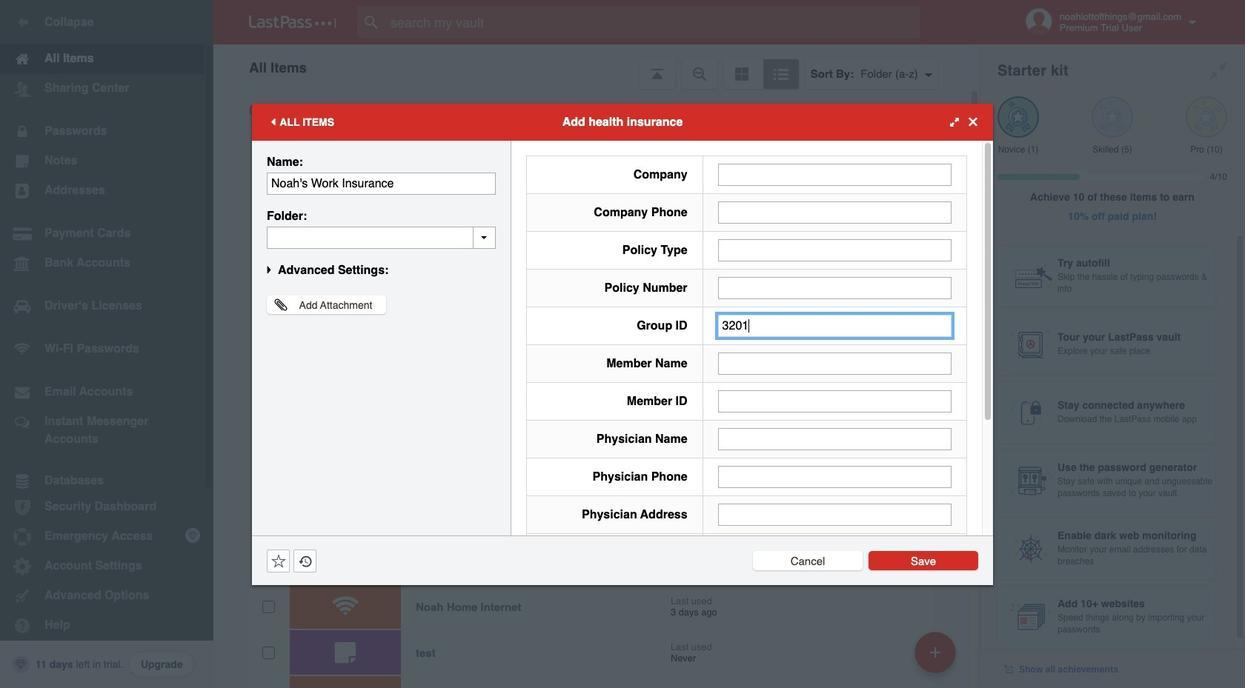 Task type: describe. For each thing, give the bounding box(es) containing it.
lastpass image
[[249, 16, 337, 29]]



Task type: locate. For each thing, give the bounding box(es) containing it.
None text field
[[718, 163, 952, 186], [267, 172, 496, 195], [718, 201, 952, 224], [267, 227, 496, 249], [718, 239, 952, 261], [718, 353, 952, 375], [718, 163, 952, 186], [267, 172, 496, 195], [718, 201, 952, 224], [267, 227, 496, 249], [718, 239, 952, 261], [718, 353, 952, 375]]

main navigation navigation
[[0, 0, 214, 689]]

new item navigation
[[910, 628, 965, 689]]

Search search field
[[357, 6, 950, 39]]

dialog
[[252, 103, 994, 680]]

vault options navigation
[[214, 44, 980, 89]]

search my vault text field
[[357, 6, 950, 39]]

new item image
[[930, 648, 941, 658]]

None text field
[[718, 277, 952, 299], [718, 315, 952, 337], [718, 390, 952, 413], [718, 428, 952, 450], [718, 466, 952, 488], [718, 504, 952, 526], [718, 277, 952, 299], [718, 315, 952, 337], [718, 390, 952, 413], [718, 428, 952, 450], [718, 466, 952, 488], [718, 504, 952, 526]]



